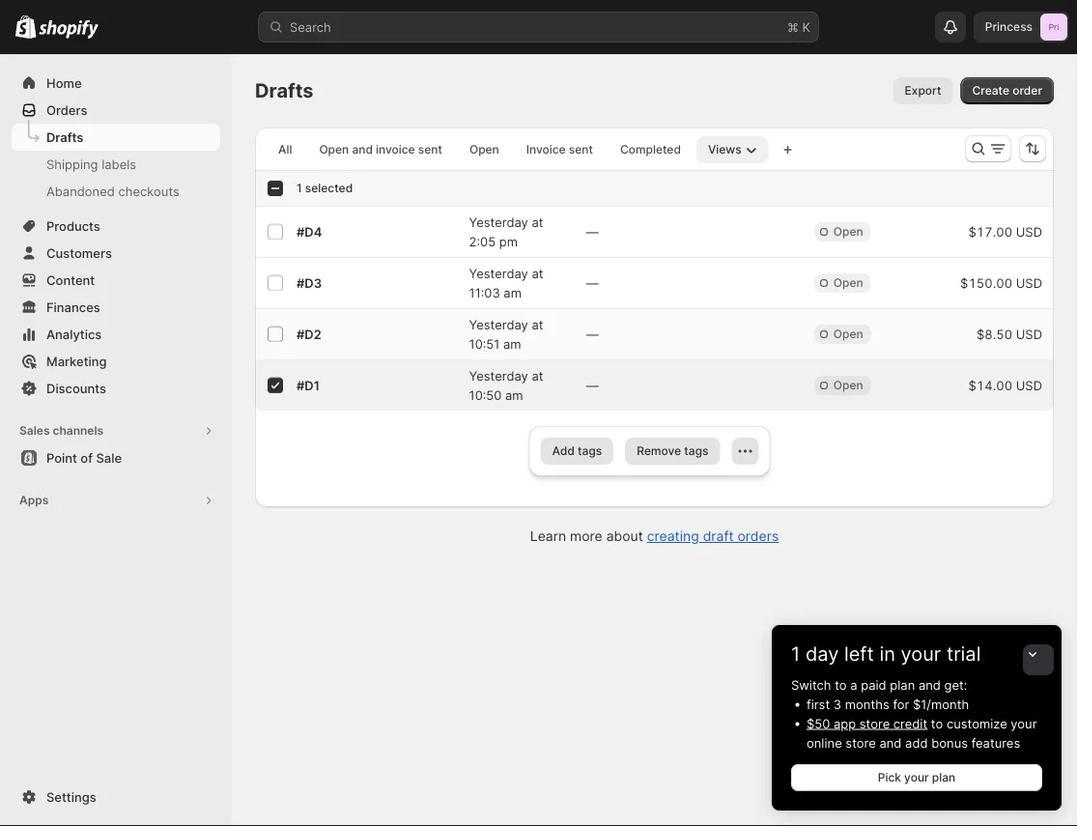 Task type: locate. For each thing, give the bounding box(es) containing it.
2 at from the top
[[532, 266, 544, 281]]

get:
[[945, 678, 968, 693]]

3 usd from the top
[[1017, 327, 1043, 342]]

1 usd from the top
[[1017, 224, 1043, 239]]

1 vertical spatial your
[[1012, 716, 1038, 731]]

at down yesterday at 2:05 pm in the top of the page
[[532, 266, 544, 281]]

yesterday inside yesterday at 10:50 am
[[469, 368, 529, 383]]

point of sale button
[[0, 445, 232, 472]]

1 vertical spatial drafts
[[46, 130, 83, 145]]

and left the invoice
[[352, 143, 373, 157]]

open for yesterday at 10:51 am
[[834, 327, 864, 341]]

tags right remove
[[685, 444, 709, 458]]

store
[[860, 716, 891, 731], [846, 736, 877, 751]]

2 vertical spatial your
[[905, 771, 930, 785]]

discounts link
[[12, 375, 220, 402]]

store down months
[[860, 716, 891, 731]]

views
[[709, 143, 742, 157]]

invoice
[[527, 143, 566, 157]]

#d4
[[297, 224, 322, 239]]

— right "yesterday at 10:51 am"
[[587, 327, 599, 342]]

store inside to customize your online store and add bonus features
[[846, 736, 877, 751]]

selected
[[305, 181, 353, 195]]

3 at from the top
[[532, 317, 544, 332]]

all
[[278, 143, 292, 157]]

$150.00 usd
[[961, 276, 1043, 291]]

finances
[[46, 300, 100, 315]]

2 usd from the top
[[1017, 276, 1043, 291]]

to
[[835, 678, 847, 693], [932, 716, 944, 731]]

sales
[[19, 424, 50, 438]]

tags inside button
[[578, 444, 602, 458]]

2 sent from the left
[[569, 143, 593, 157]]

pick
[[879, 771, 902, 785]]

left
[[845, 642, 875, 666]]

usd right $8.50
[[1017, 327, 1043, 342]]

usd right $14.00
[[1017, 378, 1043, 393]]

1 left day
[[792, 642, 801, 666]]

4 yesterday from the top
[[469, 368, 529, 383]]

tags inside 'button'
[[685, 444, 709, 458]]

add tags button
[[541, 438, 614, 465]]

4 at from the top
[[532, 368, 544, 383]]

1 — from the top
[[587, 224, 599, 239]]

0 horizontal spatial and
[[352, 143, 373, 157]]

1 at from the top
[[532, 215, 544, 230]]

at down yesterday at 11:03 am
[[532, 317, 544, 332]]

at inside "yesterday at 10:51 am"
[[532, 317, 544, 332]]

1 vertical spatial store
[[846, 736, 877, 751]]

your right the in
[[902, 642, 942, 666]]

your right pick
[[905, 771, 930, 785]]

2 tags from the left
[[685, 444, 709, 458]]

0 horizontal spatial 1
[[297, 181, 302, 195]]

1 horizontal spatial and
[[880, 736, 902, 751]]

1 horizontal spatial drafts
[[255, 79, 314, 102]]

marketing link
[[12, 348, 220, 375]]

1 horizontal spatial to
[[932, 716, 944, 731]]

more
[[570, 528, 603, 545]]

1 day left in your trial
[[792, 642, 982, 666]]

yesterday inside yesterday at 2:05 pm
[[469, 215, 529, 230]]

add
[[906, 736, 929, 751]]

$50 app store credit link
[[807, 716, 928, 731]]

months
[[846, 697, 890, 712]]

$17.00
[[969, 224, 1013, 239]]

channels
[[53, 424, 104, 438]]

— for yesterday at 2:05 pm
[[587, 224, 599, 239]]

creating draft orders link
[[647, 528, 779, 545]]

—
[[587, 224, 599, 239], [587, 276, 599, 291], [587, 327, 599, 342], [587, 378, 599, 393]]

tab list
[[263, 135, 773, 163]]

0 vertical spatial and
[[352, 143, 373, 157]]

marketing
[[46, 354, 107, 369]]

yesterday inside "yesterday at 10:51 am"
[[469, 317, 529, 332]]

point of sale link
[[12, 445, 220, 472]]

1 vertical spatial to
[[932, 716, 944, 731]]

orders
[[46, 102, 87, 117]]

1 horizontal spatial 1
[[792, 642, 801, 666]]

2 — from the top
[[587, 276, 599, 291]]

4 usd from the top
[[1017, 378, 1043, 393]]

yesterday for 11:03 am
[[469, 266, 529, 281]]

1 for 1 selected
[[297, 181, 302, 195]]

0 vertical spatial 1
[[297, 181, 302, 195]]

1 horizontal spatial plan
[[933, 771, 956, 785]]

remove
[[637, 444, 682, 458]]

day
[[806, 642, 839, 666]]

add tags
[[553, 444, 602, 458]]

your inside to customize your online store and add bonus features
[[1012, 716, 1038, 731]]

princess
[[986, 20, 1033, 34]]

at inside yesterday at 10:50 am
[[532, 368, 544, 383]]

1 tags from the left
[[578, 444, 602, 458]]

2 vertical spatial and
[[880, 736, 902, 751]]

home link
[[12, 70, 220, 97]]

orders link
[[12, 97, 220, 124]]

and inside to customize your online store and add bonus features
[[880, 736, 902, 751]]

to left a
[[835, 678, 847, 693]]

switch to a paid plan and get:
[[792, 678, 968, 693]]

open
[[319, 143, 349, 157], [470, 143, 500, 157], [834, 225, 864, 239], [834, 276, 864, 290], [834, 327, 864, 341], [834, 378, 864, 393]]

and left the add
[[880, 736, 902, 751]]

— right yesterday at 11:03 am
[[587, 276, 599, 291]]

0 horizontal spatial plan
[[891, 678, 916, 693]]

abandoned checkouts link
[[12, 178, 220, 205]]

$50
[[807, 716, 831, 731]]

usd right $150.00
[[1017, 276, 1043, 291]]

at inside yesterday at 11:03 am
[[532, 266, 544, 281]]

1 selected
[[297, 181, 353, 195]]

2 yesterday from the top
[[469, 266, 529, 281]]

1 horizontal spatial sent
[[569, 143, 593, 157]]

yesterday inside yesterday at 11:03 am
[[469, 266, 529, 281]]

1 vertical spatial and
[[919, 678, 942, 693]]

draft
[[703, 528, 734, 545]]

1 left "selected"
[[297, 181, 302, 195]]

at for yesterday at 10:51 am
[[532, 317, 544, 332]]

yesterday
[[469, 215, 529, 230], [469, 266, 529, 281], [469, 317, 529, 332], [469, 368, 529, 383]]

$17.00 usd
[[969, 224, 1043, 239]]

to down $1/month
[[932, 716, 944, 731]]

0 horizontal spatial drafts
[[46, 130, 83, 145]]

tags for remove tags
[[685, 444, 709, 458]]

customize
[[947, 716, 1008, 731]]

0 vertical spatial store
[[860, 716, 891, 731]]

1 sent from the left
[[418, 143, 443, 157]]

your
[[902, 642, 942, 666], [1012, 716, 1038, 731], [905, 771, 930, 785]]

and up $1/month
[[919, 678, 942, 693]]

0 horizontal spatial to
[[835, 678, 847, 693]]

drafts up all
[[255, 79, 314, 102]]

customers link
[[12, 240, 220, 267]]

at inside yesterday at 2:05 pm
[[532, 215, 544, 230]]

1 yesterday from the top
[[469, 215, 529, 230]]

#d4 link
[[297, 224, 322, 239]]

credit
[[894, 716, 928, 731]]

shipping
[[46, 157, 98, 172]]

usd for $14.00 usd
[[1017, 378, 1043, 393]]

at for yesterday at 11:03 am
[[532, 266, 544, 281]]

— for yesterday at 10:50 am
[[587, 378, 599, 393]]

analytics link
[[12, 321, 220, 348]]

plan down bonus
[[933, 771, 956, 785]]

at up yesterday at 11:03 am
[[532, 215, 544, 230]]

#d1 link
[[297, 378, 320, 393]]

0 vertical spatial to
[[835, 678, 847, 693]]

0 horizontal spatial tags
[[578, 444, 602, 458]]

1 vertical spatial 1
[[792, 642, 801, 666]]

create order
[[973, 84, 1043, 98]]

— up add tags
[[587, 378, 599, 393]]

paid
[[862, 678, 887, 693]]

3 yesterday from the top
[[469, 317, 529, 332]]

learn
[[531, 528, 567, 545]]

products link
[[12, 213, 220, 240]]

4 — from the top
[[587, 378, 599, 393]]

tags right add
[[578, 444, 602, 458]]

sent right the invoice
[[418, 143, 443, 157]]

export button
[[894, 77, 954, 104]]

remove tags button
[[626, 438, 721, 465]]

home
[[46, 75, 82, 90]]

1
[[297, 181, 302, 195], [792, 642, 801, 666]]

1 inside dropdown button
[[792, 642, 801, 666]]

products
[[46, 218, 100, 233]]

at down "yesterday at 10:51 am"
[[532, 368, 544, 383]]

sent inside invoice sent link
[[569, 143, 593, 157]]

plan up for
[[891, 678, 916, 693]]

usd for $8.50 usd
[[1017, 327, 1043, 342]]

yesterday up 10:50 am
[[469, 368, 529, 383]]

sent right invoice
[[569, 143, 593, 157]]

and for to
[[880, 736, 902, 751]]

0 horizontal spatial sent
[[418, 143, 443, 157]]

your up the features
[[1012, 716, 1038, 731]]

shopify image
[[15, 15, 36, 38], [39, 20, 99, 39]]

3
[[834, 697, 842, 712]]

#d2 link
[[297, 327, 322, 342]]

2 horizontal spatial and
[[919, 678, 942, 693]]

yesterday up 11:03 am
[[469, 266, 529, 281]]

drafts down the orders
[[46, 130, 83, 145]]

yesterday up 10:51 am
[[469, 317, 529, 332]]

usd right $17.00
[[1017, 224, 1043, 239]]

content
[[46, 273, 95, 288]]

1 horizontal spatial tags
[[685, 444, 709, 458]]

— right yesterday at 2:05 pm in the top of the page
[[587, 224, 599, 239]]

and
[[352, 143, 373, 157], [919, 678, 942, 693], [880, 736, 902, 751]]

0 vertical spatial your
[[902, 642, 942, 666]]

— for yesterday at 11:03 am
[[587, 276, 599, 291]]

order
[[1013, 84, 1043, 98]]

1 vertical spatial plan
[[933, 771, 956, 785]]

3 — from the top
[[587, 327, 599, 342]]

princess image
[[1041, 14, 1068, 41]]

yesterday up '2:05 pm'
[[469, 215, 529, 230]]

switch
[[792, 678, 832, 693]]

store down $50 app store credit link on the bottom
[[846, 736, 877, 751]]



Task type: vqa. For each thing, say whether or not it's contained in the screenshot.
Creating at bottom
yes



Task type: describe. For each thing, give the bounding box(es) containing it.
open inside 'link'
[[470, 143, 500, 157]]

1 day left in your trial element
[[772, 676, 1062, 811]]

all link
[[267, 136, 304, 163]]

customers
[[46, 246, 112, 261]]

remove tags
[[637, 444, 709, 458]]

tags for add tags
[[578, 444, 602, 458]]

at for yesterday at 2:05 pm
[[532, 215, 544, 230]]

0 vertical spatial plan
[[891, 678, 916, 693]]

checkouts
[[118, 184, 180, 199]]

bonus
[[932, 736, 969, 751]]

usd for $150.00 usd
[[1017, 276, 1043, 291]]

tab list containing all
[[263, 135, 773, 163]]

k
[[803, 19, 811, 34]]

first 3 months for $1/month
[[807, 697, 970, 712]]

open link
[[458, 136, 511, 163]]

#d2
[[297, 327, 322, 342]]

of
[[81, 451, 93, 466]]

your inside "link"
[[905, 771, 930, 785]]

1 horizontal spatial shopify image
[[39, 20, 99, 39]]

orders
[[738, 528, 779, 545]]

usd for $17.00 usd
[[1017, 224, 1043, 239]]

abandoned
[[46, 184, 115, 199]]

and for switch
[[919, 678, 942, 693]]

1 day left in your trial button
[[772, 626, 1062, 666]]

invoice sent
[[527, 143, 593, 157]]

creating
[[647, 528, 700, 545]]

sale
[[96, 451, 122, 466]]

$14.00 usd
[[969, 378, 1043, 393]]

settings link
[[12, 784, 220, 811]]

finances link
[[12, 294, 220, 321]]

about
[[607, 528, 644, 545]]

learn more about creating draft orders
[[531, 528, 779, 545]]

$8.50 usd
[[977, 327, 1043, 342]]

online
[[807, 736, 843, 751]]

analytics
[[46, 327, 102, 342]]

#d3
[[297, 276, 322, 291]]

your inside dropdown button
[[902, 642, 942, 666]]

10:50 am
[[469, 388, 524, 403]]

shipping labels
[[46, 157, 136, 172]]

features
[[972, 736, 1021, 751]]

open and invoice sent link
[[308, 136, 454, 163]]

invoice
[[376, 143, 415, 157]]

open and invoice sent
[[319, 143, 443, 157]]

a
[[851, 678, 858, 693]]

content link
[[12, 267, 220, 294]]

yesterday at 10:50 am
[[469, 368, 544, 403]]

to inside to customize your online store and add bonus features
[[932, 716, 944, 731]]

first
[[807, 697, 831, 712]]

⌘ k
[[788, 19, 811, 34]]

and inside "tab list"
[[352, 143, 373, 157]]

2:05 pm
[[469, 234, 518, 249]]

completed link
[[609, 136, 693, 163]]

yesterday for 10:50 am
[[469, 368, 529, 383]]

$1/month
[[914, 697, 970, 712]]

drafts inside 'link'
[[46, 130, 83, 145]]

create order link
[[961, 77, 1055, 104]]

apps
[[19, 494, 49, 508]]

open for yesterday at 2:05 pm
[[834, 225, 864, 239]]

sales channels
[[19, 424, 104, 438]]

at for yesterday at 10:50 am
[[532, 368, 544, 383]]

sales channels button
[[12, 418, 220, 445]]

sent inside open and invoice sent link
[[418, 143, 443, 157]]

plan inside "link"
[[933, 771, 956, 785]]

$14.00
[[969, 378, 1013, 393]]

yesterday for 10:51 am
[[469, 317, 529, 332]]

#d1
[[297, 378, 320, 393]]

yesterday for 2:05 pm
[[469, 215, 529, 230]]

discounts
[[46, 381, 106, 396]]

pick your plan link
[[792, 765, 1043, 792]]

to customize your online store and add bonus features
[[807, 716, 1038, 751]]

yesterday at 2:05 pm
[[469, 215, 544, 249]]

yesterday at 11:03 am
[[469, 266, 544, 300]]

1 for 1 day left in your trial
[[792, 642, 801, 666]]

$50 app store credit
[[807, 716, 928, 731]]

trial
[[947, 642, 982, 666]]

in
[[880, 642, 896, 666]]

completed
[[621, 143, 682, 157]]

shipping labels link
[[12, 151, 220, 178]]

11:03 am
[[469, 285, 522, 300]]

views button
[[697, 136, 769, 163]]

apps button
[[12, 487, 220, 514]]

app
[[834, 716, 857, 731]]

#d3 link
[[297, 276, 322, 291]]

abandoned checkouts
[[46, 184, 180, 199]]

0 vertical spatial drafts
[[255, 79, 314, 102]]

0 horizontal spatial shopify image
[[15, 15, 36, 38]]

search
[[290, 19, 331, 34]]

drafts link
[[12, 124, 220, 151]]

— for yesterday at 10:51 am
[[587, 327, 599, 342]]

for
[[894, 697, 910, 712]]

10:51 am
[[469, 336, 522, 351]]

labels
[[102, 157, 136, 172]]

add
[[553, 444, 575, 458]]

$150.00
[[961, 276, 1013, 291]]

open for yesterday at 11:03 am
[[834, 276, 864, 290]]

open for yesterday at 10:50 am
[[834, 378, 864, 393]]

invoice sent link
[[515, 136, 605, 163]]

export
[[905, 84, 942, 98]]



